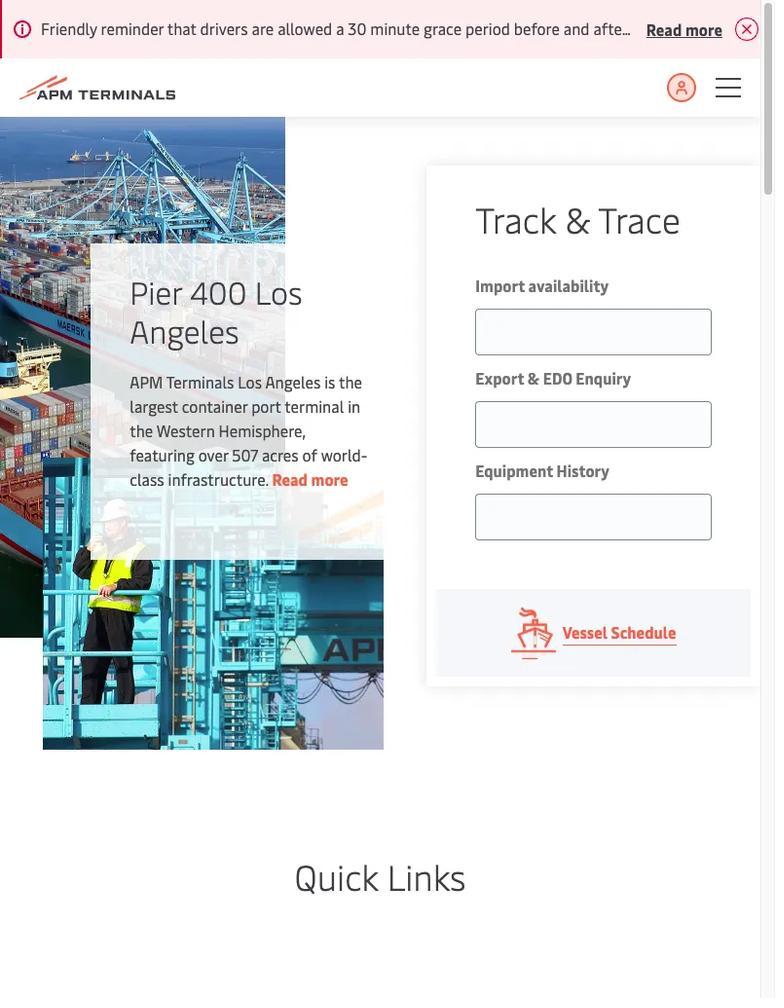 Task type: vqa. For each thing, say whether or not it's contained in the screenshot.
Terminals's los
yes



Task type: locate. For each thing, give the bounding box(es) containing it.
export
[[476, 367, 524, 389]]

angeles up terminal
[[265, 371, 321, 393]]

read more down of
[[272, 469, 348, 490]]

pier
[[130, 271, 182, 313]]

track
[[476, 195, 557, 243]]

featuring
[[130, 444, 195, 466]]

0 vertical spatial read more
[[647, 18, 723, 39]]

read more
[[647, 18, 723, 39], [272, 469, 348, 490]]

1 horizontal spatial read
[[647, 18, 682, 39]]

0 vertical spatial angeles
[[130, 310, 239, 352]]

1 horizontal spatial the
[[339, 371, 362, 393]]

1 horizontal spatial more
[[686, 18, 723, 39]]

0 vertical spatial more
[[686, 18, 723, 39]]

0 vertical spatial los
[[255, 271, 303, 313]]

history
[[557, 460, 610, 481]]

los right "400"
[[255, 271, 303, 313]]

more inside button
[[686, 18, 723, 39]]

western
[[157, 420, 215, 441]]

los
[[255, 271, 303, 313], [238, 371, 262, 393]]

the
[[339, 371, 362, 393], [130, 420, 153, 441]]

los inside apm terminals los angeles is the largest container port terminal in the western hemisphere, featuring over 507 acres of world- class infrastructure.
[[238, 371, 262, 393]]

1 vertical spatial read
[[272, 469, 308, 490]]

angeles up terminals
[[130, 310, 239, 352]]

0 vertical spatial read
[[647, 18, 682, 39]]

& for edo
[[528, 367, 540, 389]]

more
[[686, 18, 723, 39], [311, 469, 348, 490]]

read more left close alert image
[[647, 18, 723, 39]]

0 horizontal spatial read more
[[272, 469, 348, 490]]

export & edo enquiry
[[476, 367, 632, 389]]

angeles inside pier 400 los angeles
[[130, 310, 239, 352]]

&
[[565, 195, 591, 243], [528, 367, 540, 389]]

more left close alert image
[[686, 18, 723, 39]]

infrastructure.
[[168, 469, 269, 490]]

more down world-
[[311, 469, 348, 490]]

0 horizontal spatial read
[[272, 469, 308, 490]]

quick
[[295, 853, 379, 900]]

0 vertical spatial &
[[565, 195, 591, 243]]

schedule
[[611, 622, 677, 643]]

more for read more button
[[686, 18, 723, 39]]

angeles
[[130, 310, 239, 352], [265, 371, 321, 393]]

0 horizontal spatial more
[[311, 469, 348, 490]]

1 vertical spatial read more
[[272, 469, 348, 490]]

vessel schedule link
[[437, 589, 751, 677]]

1 horizontal spatial &
[[565, 195, 591, 243]]

0 horizontal spatial &
[[528, 367, 540, 389]]

equipment history
[[476, 460, 610, 481]]

angeles inside apm terminals los angeles is the largest container port terminal in the western hemisphere, featuring over 507 acres of world- class infrastructure.
[[265, 371, 321, 393]]

& left trace on the right
[[565, 195, 591, 243]]

the down largest
[[130, 420, 153, 441]]

read inside button
[[647, 18, 682, 39]]

of
[[303, 444, 318, 466]]

read for read more button
[[647, 18, 682, 39]]

los for terminals
[[238, 371, 262, 393]]

1 vertical spatial los
[[238, 371, 262, 393]]

& left edo
[[528, 367, 540, 389]]

read left close alert image
[[647, 18, 682, 39]]

in
[[348, 396, 361, 417]]

1 horizontal spatial angeles
[[265, 371, 321, 393]]

apm
[[130, 371, 163, 393]]

1 vertical spatial &
[[528, 367, 540, 389]]

hemisphere,
[[219, 420, 306, 441]]

0 horizontal spatial the
[[130, 420, 153, 441]]

pier 400 los angeles
[[130, 271, 303, 352]]

los inside pier 400 los angeles
[[255, 271, 303, 313]]

apm terminals los angeles is the largest container port terminal in the western hemisphere, featuring over 507 acres of world- class infrastructure.
[[130, 371, 368, 490]]

the right is
[[339, 371, 362, 393]]

1 vertical spatial angeles
[[265, 371, 321, 393]]

1 horizontal spatial read more
[[647, 18, 723, 39]]

read down acres
[[272, 469, 308, 490]]

world-
[[321, 444, 368, 466]]

terminal
[[285, 396, 344, 417]]

track & trace
[[476, 195, 681, 243]]

0 horizontal spatial angeles
[[130, 310, 239, 352]]

read
[[647, 18, 682, 39], [272, 469, 308, 490]]

los up port
[[238, 371, 262, 393]]

1 vertical spatial more
[[311, 469, 348, 490]]

edo
[[543, 367, 573, 389]]

vessel
[[563, 622, 608, 643]]



Task type: describe. For each thing, give the bounding box(es) containing it.
acres
[[262, 444, 299, 466]]

read more for read more button
[[647, 18, 723, 39]]

trace
[[599, 195, 681, 243]]

close alert image
[[735, 18, 759, 41]]

equipment
[[476, 460, 553, 481]]

links
[[388, 853, 466, 900]]

vessel schedule
[[563, 622, 677, 643]]

la secondary image
[[43, 458, 384, 750]]

507
[[232, 444, 258, 466]]

read more for read more link
[[272, 469, 348, 490]]

container
[[182, 396, 248, 417]]

& for trace
[[565, 195, 591, 243]]

quick links
[[295, 853, 466, 900]]

import
[[476, 275, 525, 296]]

enquiry
[[576, 367, 632, 389]]

angeles for terminals
[[265, 371, 321, 393]]

terminals
[[166, 371, 234, 393]]

import availability
[[476, 275, 609, 296]]

0 vertical spatial the
[[339, 371, 362, 393]]

port
[[252, 396, 281, 417]]

read more link
[[272, 469, 348, 490]]

largest
[[130, 396, 178, 417]]

angeles for 400
[[130, 310, 239, 352]]

1 vertical spatial the
[[130, 420, 153, 441]]

class
[[130, 469, 164, 490]]

los angeles pier 400 image
[[0, 117, 286, 638]]

is
[[325, 371, 336, 393]]

over
[[198, 444, 228, 466]]

400
[[190, 271, 247, 313]]

more for read more link
[[311, 469, 348, 490]]

read for read more link
[[272, 469, 308, 490]]

los for 400
[[255, 271, 303, 313]]

read more button
[[647, 17, 723, 41]]

availability
[[529, 275, 609, 296]]



